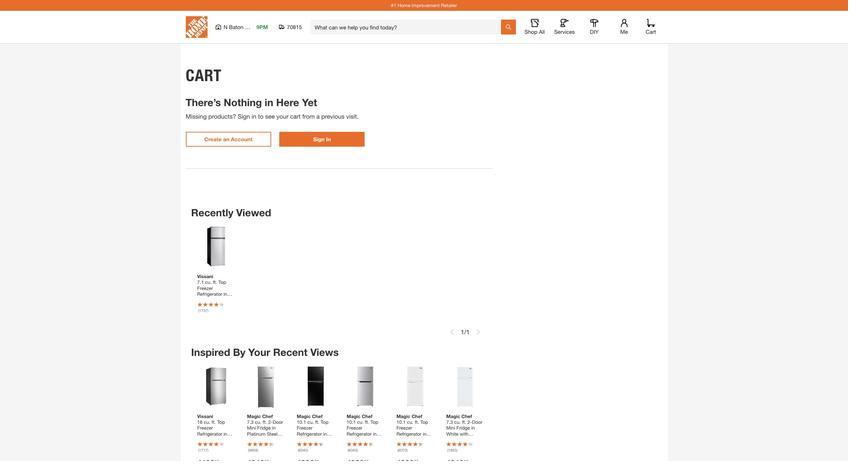 Task type: vqa. For each thing, say whether or not it's contained in the screenshot.
the wet
no



Task type: describe. For each thing, give the bounding box(es) containing it.
views
[[310, 347, 339, 359]]

inspired
[[191, 347, 230, 359]]

( for 10.1 cu. ft. top freezer refrigerator in black
[[298, 449, 299, 453]]

( for 7.3 cu. ft. 2-door mini fridge in platinum steel with freezer
[[248, 449, 249, 453]]

services button
[[554, 19, 576, 35]]

refrigerator for magic chef 10.1 cu. ft. top freezer refrigerator in platinum steel
[[347, 432, 372, 438]]

) for magic chef 7.3 cu. ft. 2-door mini fridge in platinum steel with freezer
[[257, 449, 258, 453]]

magic for 7.3 cu. ft. 2-door mini fridge in platinum steel with freezer
[[247, 414, 261, 420]]

previous
[[321, 113, 345, 120]]

magic chef 10.1 cu. ft. top freezer refrigerator in white
[[397, 414, 428, 443]]

1 1 from the left
[[461, 329, 464, 336]]

steel inside magic chef 7.3 cu. ft. 2-door mini fridge in platinum steel with freezer
[[267, 432, 278, 438]]

10.1 cu. ft. top freezer refrigerator in white image
[[393, 365, 438, 409]]

services
[[554, 28, 575, 35]]

cu. for magic chef 10.1 cu. ft. top freezer refrigerator in white
[[407, 420, 414, 426]]

refrigerator inside vissani 7.1 cu. ft. top freezer refrigerator in stainless steel look
[[197, 292, 222, 297]]

magic for 10.1 cu. ft. top freezer refrigerator in platinum steel
[[347, 414, 361, 420]]

retailer
[[441, 2, 457, 8]]

1717
[[199, 449, 207, 453]]

in inside vissani 7.1 cu. ft. top freezer refrigerator in stainless steel look
[[224, 292, 227, 297]]

yet
[[302, 97, 317, 109]]

cart link
[[644, 19, 659, 35]]

your
[[248, 347, 270, 359]]

( 1717 )
[[198, 449, 208, 453]]

What can we help you find today? search field
[[315, 20, 501, 34]]

refrigerator for magic chef 10.1 cu. ft. top freezer refrigerator in black
[[297, 432, 322, 438]]

( 1737 )
[[198, 309, 208, 313]]

10.1 for 10.1 cu. ft. top freezer refrigerator in black
[[297, 420, 306, 426]]

missing
[[186, 113, 207, 120]]

magic chef 7.3 cu. ft. 2-door mini fridge in platinum steel with freezer
[[247, 414, 283, 443]]

cu. for magic chef 7.3 cu. ft. 2-door mini fridge in platinum steel with freezer
[[255, 420, 262, 426]]

missing products? sign in to see your cart from a previous visit.
[[186, 113, 359, 120]]

cu. for magic chef 10.1 cu. ft. top freezer refrigerator in platinum steel
[[357, 420, 364, 426]]

( for 10.1 cu. ft. top freezer refrigerator in platinum steel
[[348, 449, 349, 453]]

products?
[[208, 113, 236, 120]]

7.3 cu. ft. 2-door mini fridge in white with freezer image
[[443, 365, 488, 409]]

refrigerator inside vissani 18 cu. ft. top freezer refrigerator in stainless steel look
[[197, 432, 222, 438]]

improvement
[[412, 2, 440, 8]]

an
[[223, 136, 230, 142]]

top for magic chef 10.1 cu. ft. top freezer refrigerator in black
[[321, 420, 329, 426]]

me button
[[614, 19, 635, 35]]

white inside magic chef 7.3 cu. ft. 2-door mini fridge in white with freezer
[[446, 432, 459, 438]]

stainless for inspired by your recent views
[[197, 438, 216, 443]]

all
[[539, 28, 545, 35]]

freezer inside vissani 18 cu. ft. top freezer refrigerator in stainless steel look
[[197, 426, 213, 432]]

in inside magic chef 10.1 cu. ft. top freezer refrigerator in black
[[323, 432, 327, 438]]

( for 10.1 cu. ft. top freezer refrigerator in white
[[398, 449, 399, 453]]

( for 7.3 cu. ft. 2-door mini fridge in white with freezer
[[447, 449, 448, 453]]

cu. for magic chef 7.3 cu. ft. 2-door mini fridge in white with freezer
[[454, 420, 461, 426]]

create an account
[[204, 136, 253, 142]]

) for magic chef 7.3 cu. ft. 2-door mini fridge in white with freezer
[[457, 449, 458, 453]]

sign in
[[313, 136, 331, 142]]

7.1 cu. ft. top freezer refrigerator in stainless steel look image
[[194, 225, 238, 269]]

magic chef 7.3 cu. ft. 2-door mini fridge in white with freezer
[[446, 414, 483, 443]]

cart
[[290, 113, 301, 120]]

baton
[[229, 24, 244, 30]]

this is the first slide image
[[449, 330, 455, 335]]

ft. inside vissani 18 cu. ft. top freezer refrigerator in stainless steel look
[[212, 420, 216, 426]]

#1 home improvement retailer
[[391, 2, 457, 8]]

( 6070 )
[[398, 449, 408, 453]]

vissani 18 cu. ft. top freezer refrigerator in stainless steel look
[[197, 414, 228, 449]]

in inside magic chef 7.3 cu. ft. 2-door mini fridge in white with freezer
[[471, 426, 475, 432]]

see
[[265, 113, 275, 120]]

top for magic chef 10.1 cu. ft. top freezer refrigerator in platinum steel
[[371, 420, 378, 426]]

visit.
[[346, 113, 359, 120]]

with inside magic chef 7.3 cu. ft. 2-door mini fridge in white with freezer
[[460, 432, 469, 438]]

with inside magic chef 7.3 cu. ft. 2-door mini fridge in platinum steel with freezer
[[247, 438, 256, 443]]

nothing
[[224, 97, 262, 109]]

vissani 7.1 cu. ft. top freezer refrigerator in stainless steel look
[[197, 274, 228, 309]]

7.3 for 7.3 cu. ft. 2-door mini fridge in white with freezer
[[446, 420, 453, 426]]

mini for white
[[446, 426, 455, 432]]

this is the last slide image
[[476, 330, 481, 335]]

chef for magic chef 10.1 cu. ft. top freezer refrigerator in white
[[412, 414, 422, 420]]

cu. for magic chef 10.1 cu. ft. top freezer refrigerator in black
[[308, 420, 314, 426]]

mini for platinum
[[247, 426, 256, 432]]

create an account button
[[186, 132, 271, 147]]

diy button
[[584, 19, 605, 35]]

steel inside magic chef 10.1 cu. ft. top freezer refrigerator in platinum steel
[[367, 438, 377, 443]]

9858
[[249, 449, 257, 453]]

shop all button
[[524, 19, 546, 35]]

there's
[[186, 97, 221, 109]]

door for 7.3 cu. ft. 2-door mini fridge in platinum steel with freezer
[[273, 420, 283, 426]]

( 1955 )
[[447, 449, 458, 453]]

n
[[224, 24, 228, 30]]

platinum inside magic chef 7.3 cu. ft. 2-door mini fridge in platinum steel with freezer
[[247, 432, 266, 438]]

10.1 for 10.1 cu. ft. top freezer refrigerator in platinum steel
[[347, 420, 356, 426]]

in
[[326, 136, 331, 142]]

/
[[464, 329, 466, 336]]

) for magic chef 10.1 cu. ft. top freezer refrigerator in platinum steel
[[357, 449, 358, 453]]

freezer inside magic chef 10.1 cu. ft. top freezer refrigerator in white
[[397, 426, 412, 432]]

me
[[621, 28, 628, 35]]

2- for steel
[[268, 420, 273, 426]]

18 cu. ft. top freezer refrigerator in stainless steel look image
[[194, 365, 238, 409]]

1737
[[199, 309, 207, 313]]



Task type: locate. For each thing, give the bounding box(es) containing it.
0 horizontal spatial ( 6040 )
[[298, 449, 308, 453]]

0 horizontal spatial platinum
[[247, 432, 266, 438]]

vissani
[[197, 274, 213, 280], [197, 414, 213, 420]]

2 7.3 from the left
[[446, 420, 453, 426]]

refrigerator inside magic chef 10.1 cu. ft. top freezer refrigerator in platinum steel
[[347, 432, 372, 438]]

1 magic from the left
[[247, 414, 261, 420]]

stainless up ( 1717 ) at bottom left
[[197, 438, 216, 443]]

6040 for black
[[299, 449, 307, 453]]

magic chef 10.1 cu. ft. top freezer refrigerator in platinum steel
[[347, 414, 378, 443]]

magic down the 7.3 cu. ft. 2-door mini fridge in platinum steel with freezer 'image'
[[247, 414, 261, 420]]

magic inside magic chef 7.3 cu. ft. 2-door mini fridge in white with freezer
[[446, 414, 460, 420]]

1 door from the left
[[273, 420, 283, 426]]

stainless up ( 1737 )
[[197, 298, 216, 303]]

cu.
[[205, 280, 212, 286], [204, 420, 210, 426], [255, 420, 262, 426], [308, 420, 314, 426], [357, 420, 364, 426], [407, 420, 414, 426], [454, 420, 461, 426]]

ft. for magic chef 7.3 cu. ft. 2-door mini fridge in platinum steel with freezer
[[263, 420, 267, 426]]

3 10.1 from the left
[[397, 420, 406, 426]]

chef inside magic chef 10.1 cu. ft. top freezer refrigerator in platinum steel
[[362, 414, 373, 420]]

( down "black"
[[298, 449, 299, 453]]

1 vertical spatial stainless
[[197, 438, 216, 443]]

sign in button
[[279, 132, 365, 147]]

0 horizontal spatial sign
[[238, 113, 250, 120]]

( 6040 ) down magic chef 10.1 cu. ft. top freezer refrigerator in platinum steel
[[348, 449, 358, 453]]

magic for 10.1 cu. ft. top freezer refrigerator in white
[[397, 414, 411, 420]]

0 vertical spatial stainless
[[197, 298, 216, 303]]

mini up '9858'
[[247, 426, 256, 432]]

cu. inside magic chef 7.3 cu. ft. 2-door mini fridge in platinum steel with freezer
[[255, 420, 262, 426]]

the home depot logo image
[[186, 16, 207, 38]]

chef for magic chef 7.3 cu. ft. 2-door mini fridge in platinum steel with freezer
[[262, 414, 273, 420]]

1 horizontal spatial white
[[446, 432, 459, 438]]

1 vertical spatial sign
[[313, 136, 325, 142]]

0 horizontal spatial 6040
[[299, 449, 307, 453]]

fridge
[[257, 426, 271, 432], [457, 426, 470, 432]]

sign down nothing
[[238, 113, 250, 120]]

ft. inside magic chef 7.3 cu. ft. 2-door mini fridge in white with freezer
[[462, 420, 466, 426]]

by
[[233, 347, 246, 359]]

steel inside vissani 7.1 cu. ft. top freezer refrigerator in stainless steel look
[[218, 298, 228, 303]]

0 horizontal spatial fridge
[[257, 426, 271, 432]]

1 vertical spatial look
[[197, 444, 208, 449]]

fridge up the ( 1955 )
[[457, 426, 470, 432]]

2 horizontal spatial 10.1
[[397, 420, 406, 426]]

2 vissani from the top
[[197, 414, 213, 420]]

sign left in
[[313, 136, 325, 142]]

1 vertical spatial white
[[397, 438, 409, 443]]

look down the 7.1
[[197, 304, 208, 309]]

ft. inside vissani 7.1 cu. ft. top freezer refrigerator in stainless steel look
[[213, 280, 217, 286]]

freezer inside magic chef 10.1 cu. ft. top freezer refrigerator in platinum steel
[[347, 426, 363, 432]]

1 horizontal spatial 2-
[[468, 420, 472, 426]]

0 horizontal spatial white
[[397, 438, 409, 443]]

chef for magic chef 10.1 cu. ft. top freezer refrigerator in black
[[312, 414, 323, 420]]

n baton rouge
[[224, 24, 261, 30]]

1 2- from the left
[[268, 420, 273, 426]]

0 horizontal spatial 1
[[461, 329, 464, 336]]

magic down the 10.1 cu. ft. top freezer refrigerator in platinum steel "image"
[[347, 414, 361, 420]]

ft.
[[213, 280, 217, 286], [212, 420, 216, 426], [263, 420, 267, 426], [315, 420, 320, 426], [365, 420, 369, 426], [415, 420, 419, 426], [462, 420, 466, 426]]

top
[[219, 280, 226, 286], [217, 420, 225, 426], [321, 420, 329, 426], [371, 420, 378, 426], [421, 420, 428, 426]]

look inside vissani 18 cu. ft. top freezer refrigerator in stainless steel look
[[197, 444, 208, 449]]

4 chef from the left
[[412, 414, 422, 420]]

look for inspired
[[197, 444, 208, 449]]

10.1
[[297, 420, 306, 426], [347, 420, 356, 426], [397, 420, 406, 426]]

platinum
[[247, 432, 266, 438], [347, 438, 365, 443]]

cu. inside magic chef 10.1 cu. ft. top freezer refrigerator in white
[[407, 420, 414, 426]]

1 ( 6040 ) from the left
[[298, 449, 308, 453]]

1
[[461, 329, 464, 336], [466, 329, 470, 336]]

chef down 10.1 cu. ft. top freezer refrigerator in black image
[[312, 414, 323, 420]]

1 vertical spatial with
[[247, 438, 256, 443]]

cart
[[186, 66, 222, 85]]

2 1 from the left
[[466, 329, 470, 336]]

account
[[231, 136, 253, 142]]

there's nothing in here yet
[[186, 97, 317, 109]]

top for magic chef 10.1 cu. ft. top freezer refrigerator in white
[[421, 420, 428, 426]]

refrigerator inside magic chef 10.1 cu. ft. top freezer refrigerator in white
[[397, 432, 422, 438]]

1 mini from the left
[[247, 426, 256, 432]]

cart
[[646, 28, 656, 35]]

fridge up '9858'
[[257, 426, 271, 432]]

1 right this is the first slide image
[[461, 329, 464, 336]]

1 horizontal spatial 7.3
[[446, 420, 453, 426]]

0 horizontal spatial with
[[247, 438, 256, 443]]

steel inside vissani 18 cu. ft. top freezer refrigerator in stainless steel look
[[218, 438, 228, 443]]

door for 7.3 cu. ft. 2-door mini fridge in white with freezer
[[472, 420, 483, 426]]

( 6040 )
[[298, 449, 308, 453], [348, 449, 358, 453]]

0 horizontal spatial 10.1
[[297, 420, 306, 426]]

fridge inside magic chef 7.3 cu. ft. 2-door mini fridge in platinum steel with freezer
[[257, 426, 271, 432]]

in
[[265, 97, 273, 109], [252, 113, 256, 120], [224, 292, 227, 297], [272, 426, 276, 432], [471, 426, 475, 432], [224, 432, 227, 438], [323, 432, 327, 438], [373, 432, 377, 438], [423, 432, 427, 438]]

in inside magic chef 10.1 cu. ft. top freezer refrigerator in platinum steel
[[373, 432, 377, 438]]

stainless for recently viewed
[[197, 298, 216, 303]]

shop
[[525, 28, 538, 35]]

chef inside magic chef 10.1 cu. ft. top freezer refrigerator in black
[[312, 414, 323, 420]]

1 horizontal spatial door
[[472, 420, 483, 426]]

in inside vissani 18 cu. ft. top freezer refrigerator in stainless steel look
[[224, 432, 227, 438]]

freezer inside magic chef 10.1 cu. ft. top freezer refrigerator in black
[[297, 426, 313, 432]]

10.1 cu. ft. top freezer refrigerator in black image
[[294, 365, 338, 409]]

2- inside magic chef 7.3 cu. ft. 2-door mini fridge in platinum steel with freezer
[[268, 420, 273, 426]]

1 horizontal spatial 6040
[[349, 449, 357, 453]]

magic chef 10.1 cu. ft. top freezer refrigerator in black
[[297, 414, 329, 443]]

2 chef from the left
[[312, 414, 323, 420]]

freezer inside magic chef 7.3 cu. ft. 2-door mini fridge in platinum steel with freezer
[[257, 438, 273, 443]]

look
[[197, 304, 208, 309], [197, 444, 208, 449]]

viewed
[[236, 207, 271, 219]]

magic down '7.3 cu. ft. 2-door mini fridge in white with freezer' "image"
[[446, 414, 460, 420]]

2 ( 6040 ) from the left
[[348, 449, 358, 453]]

1 horizontal spatial fridge
[[457, 426, 470, 432]]

ft. for magic chef 10.1 cu. ft. top freezer refrigerator in black
[[315, 420, 320, 426]]

( 6040 ) for platinum
[[348, 449, 358, 453]]

2 door from the left
[[472, 420, 483, 426]]

ft. for magic chef 7.3 cu. ft. 2-door mini fridge in white with freezer
[[462, 420, 466, 426]]

cu. inside magic chef 10.1 cu. ft. top freezer refrigerator in black
[[308, 420, 314, 426]]

shop all
[[525, 28, 545, 35]]

with
[[460, 432, 469, 438], [247, 438, 256, 443]]

1 vissani from the top
[[197, 274, 213, 280]]

mini inside magic chef 7.3 cu. ft. 2-door mini fridge in platinum steel with freezer
[[247, 426, 256, 432]]

magic inside magic chef 7.3 cu. ft. 2-door mini fridge in platinum steel with freezer
[[247, 414, 261, 420]]

1 / 1
[[461, 329, 470, 336]]

2 mini from the left
[[446, 426, 455, 432]]

recent
[[273, 347, 308, 359]]

6070
[[399, 449, 407, 453]]

1 7.3 from the left
[[247, 420, 254, 426]]

stainless
[[197, 298, 216, 303], [197, 438, 216, 443]]

( down the 7.1
[[198, 309, 199, 313]]

2 stainless from the top
[[197, 438, 216, 443]]

0 vertical spatial platinum
[[247, 432, 266, 438]]

sign
[[238, 113, 250, 120], [313, 136, 325, 142]]

4 magic from the left
[[397, 414, 411, 420]]

from
[[302, 113, 315, 120]]

( down magic chef 7.3 cu. ft. 2-door mini fridge in white with freezer
[[447, 449, 448, 453]]

chef down 10.1 cu. ft. top freezer refrigerator in white image
[[412, 414, 422, 420]]

magic down 10.1 cu. ft. top freezer refrigerator in white image
[[397, 414, 411, 420]]

1 horizontal spatial 10.1
[[347, 420, 356, 426]]

7.3 for 7.3 cu. ft. 2-door mini fridge in platinum steel with freezer
[[247, 420, 254, 426]]

white up "6070"
[[397, 438, 409, 443]]

7.1
[[197, 280, 204, 286]]

magic for 10.1 cu. ft. top freezer refrigerator in black
[[297, 414, 311, 420]]

1 vertical spatial platinum
[[347, 438, 365, 443]]

) for magic chef 10.1 cu. ft. top freezer refrigerator in white
[[407, 449, 408, 453]]

magic inside magic chef 10.1 cu. ft. top freezer refrigerator in platinum steel
[[347, 414, 361, 420]]

ft. for magic chef 10.1 cu. ft. top freezer refrigerator in white
[[415, 420, 419, 426]]

7.3 cu. ft. 2-door mini fridge in platinum steel with freezer image
[[244, 365, 288, 409]]

6040 down magic chef 10.1 cu. ft. top freezer refrigerator in platinum steel
[[349, 449, 357, 453]]

7.3 inside magic chef 7.3 cu. ft. 2-door mini fridge in platinum steel with freezer
[[247, 420, 254, 426]]

ft. inside magic chef 10.1 cu. ft. top freezer refrigerator in black
[[315, 420, 320, 426]]

a
[[317, 113, 320, 120]]

create
[[204, 136, 222, 142]]

1 6040 from the left
[[299, 449, 307, 453]]

platinum inside magic chef 10.1 cu. ft. top freezer refrigerator in platinum steel
[[347, 438, 365, 443]]

magic
[[247, 414, 261, 420], [297, 414, 311, 420], [347, 414, 361, 420], [397, 414, 411, 420], [446, 414, 460, 420]]

7.3 inside magic chef 7.3 cu. ft. 2-door mini fridge in white with freezer
[[446, 420, 453, 426]]

mini inside magic chef 7.3 cu. ft. 2-door mini fridge in white with freezer
[[446, 426, 455, 432]]

)
[[207, 309, 208, 313], [207, 449, 208, 453], [257, 449, 258, 453], [307, 449, 308, 453], [357, 449, 358, 453], [407, 449, 408, 453], [457, 449, 458, 453]]

ft. inside magic chef 10.1 cu. ft. top freezer refrigerator in platinum steel
[[365, 420, 369, 426]]

top inside magic chef 10.1 cu. ft. top freezer refrigerator in white
[[421, 420, 428, 426]]

( down magic chef 10.1 cu. ft. top freezer refrigerator in white
[[398, 449, 399, 453]]

1 10.1 from the left
[[297, 420, 306, 426]]

in inside magic chef 7.3 cu. ft. 2-door mini fridge in platinum steel with freezer
[[272, 426, 276, 432]]

1 chef from the left
[[262, 414, 273, 420]]

1 horizontal spatial with
[[460, 432, 469, 438]]

ft. inside magic chef 7.3 cu. ft. 2-door mini fridge in platinum steel with freezer
[[263, 420, 267, 426]]

white up the ( 1955 )
[[446, 432, 459, 438]]

3 chef from the left
[[362, 414, 373, 420]]

magic inside magic chef 10.1 cu. ft. top freezer refrigerator in black
[[297, 414, 311, 420]]

2 look from the top
[[197, 444, 208, 449]]

( 9858 )
[[248, 449, 258, 453]]

1 horizontal spatial sign
[[313, 136, 325, 142]]

1 vertical spatial vissani
[[197, 414, 213, 420]]

2 2- from the left
[[468, 420, 472, 426]]

18
[[197, 420, 203, 426]]

diy
[[590, 28, 599, 35]]

0 horizontal spatial 7.3
[[247, 420, 254, 426]]

door inside magic chef 7.3 cu. ft. 2-door mini fridge in platinum steel with freezer
[[273, 420, 283, 426]]

top inside vissani 7.1 cu. ft. top freezer refrigerator in stainless steel look
[[219, 280, 226, 286]]

chef down the 10.1 cu. ft. top freezer refrigerator in platinum steel "image"
[[362, 414, 373, 420]]

( for 7.1 cu. ft. top freezer refrigerator in stainless steel look
[[198, 309, 199, 313]]

vissani inside vissani 18 cu. ft. top freezer refrigerator in stainless steel look
[[197, 414, 213, 420]]

5 chef from the left
[[462, 414, 472, 420]]

0 vertical spatial vissani
[[197, 274, 213, 280]]

0 vertical spatial look
[[197, 304, 208, 309]]

look inside vissani 7.1 cu. ft. top freezer refrigerator in stainless steel look
[[197, 304, 208, 309]]

white
[[446, 432, 459, 438], [397, 438, 409, 443]]

1 fridge from the left
[[257, 426, 271, 432]]

recently viewed
[[191, 207, 271, 219]]

7.3 up '9858'
[[247, 420, 254, 426]]

( down magic chef 10.1 cu. ft. top freezer refrigerator in platinum steel
[[348, 449, 349, 453]]

chef down the 7.3 cu. ft. 2-door mini fridge in platinum steel with freezer 'image'
[[262, 414, 273, 420]]

0 horizontal spatial mini
[[247, 426, 256, 432]]

) for vissani 18 cu. ft. top freezer refrigerator in stainless steel look
[[207, 449, 208, 453]]

chef for magic chef 10.1 cu. ft. top freezer refrigerator in platinum steel
[[362, 414, 373, 420]]

freezer inside magic chef 7.3 cu. ft. 2-door mini fridge in white with freezer
[[446, 438, 462, 443]]

cu. inside vissani 18 cu. ft. top freezer refrigerator in stainless steel look
[[204, 420, 210, 426]]

refrigerator inside magic chef 10.1 cu. ft. top freezer refrigerator in black
[[297, 432, 322, 438]]

fridge for steel
[[257, 426, 271, 432]]

sign inside button
[[313, 136, 325, 142]]

refrigerator
[[197, 292, 222, 297], [197, 432, 222, 438], [297, 432, 322, 438], [347, 432, 372, 438], [397, 432, 422, 438]]

top inside magic chef 10.1 cu. ft. top freezer refrigerator in platinum steel
[[371, 420, 378, 426]]

in inside magic chef 10.1 cu. ft. top freezer refrigerator in white
[[423, 432, 427, 438]]

0 vertical spatial with
[[460, 432, 469, 438]]

0 vertical spatial white
[[446, 432, 459, 438]]

6040 for platinum
[[349, 449, 357, 453]]

) for magic chef 10.1 cu. ft. top freezer refrigerator in black
[[307, 449, 308, 453]]

cu. inside magic chef 7.3 cu. ft. 2-door mini fridge in white with freezer
[[454, 420, 461, 426]]

vissani for inspired
[[197, 414, 213, 420]]

vissani inside vissani 7.1 cu. ft. top freezer refrigerator in stainless steel look
[[197, 274, 213, 280]]

chef inside magic chef 10.1 cu. ft. top freezer refrigerator in white
[[412, 414, 422, 420]]

steel
[[218, 298, 228, 303], [267, 432, 278, 438], [218, 438, 228, 443], [367, 438, 377, 443]]

2 fridge from the left
[[457, 426, 470, 432]]

2- for with
[[468, 420, 472, 426]]

mini up the ( 1955 )
[[446, 426, 455, 432]]

7.3
[[247, 420, 254, 426], [446, 420, 453, 426]]

cu. inside magic chef 10.1 cu. ft. top freezer refrigerator in platinum steel
[[357, 420, 364, 426]]

2-
[[268, 420, 273, 426], [468, 420, 472, 426]]

1 look from the top
[[197, 304, 208, 309]]

( down magic chef 7.3 cu. ft. 2-door mini fridge in platinum steel with freezer
[[248, 449, 249, 453]]

10.1 inside magic chef 10.1 cu. ft. top freezer refrigerator in black
[[297, 420, 306, 426]]

1 horizontal spatial mini
[[446, 426, 455, 432]]

top inside magic chef 10.1 cu. ft. top freezer refrigerator in black
[[321, 420, 329, 426]]

here
[[276, 97, 299, 109]]

9pm
[[257, 24, 268, 30]]

chef inside magic chef 7.3 cu. ft. 2-door mini fridge in platinum steel with freezer
[[262, 414, 273, 420]]

look for recently
[[197, 304, 208, 309]]

chef for magic chef 7.3 cu. ft. 2-door mini fridge in white with freezer
[[462, 414, 472, 420]]

1 stainless from the top
[[197, 298, 216, 303]]

2- inside magic chef 7.3 cu. ft. 2-door mini fridge in white with freezer
[[468, 420, 472, 426]]

( for 18 cu. ft. top freezer refrigerator in stainless steel look
[[198, 449, 199, 453]]

top inside vissani 18 cu. ft. top freezer refrigerator in stainless steel look
[[217, 420, 225, 426]]

0 vertical spatial sign
[[238, 113, 250, 120]]

1 horizontal spatial 1
[[466, 329, 470, 336]]

1 left this is the last slide icon
[[466, 329, 470, 336]]

ft. inside magic chef 10.1 cu. ft. top freezer refrigerator in white
[[415, 420, 419, 426]]

recently
[[191, 207, 234, 219]]

5 magic from the left
[[446, 414, 460, 420]]

to
[[258, 113, 264, 120]]

7.3 up the ( 1955 )
[[446, 420, 453, 426]]

(
[[198, 309, 199, 313], [198, 449, 199, 453], [248, 449, 249, 453], [298, 449, 299, 453], [348, 449, 349, 453], [398, 449, 399, 453], [447, 449, 448, 453]]

6040
[[299, 449, 307, 453], [349, 449, 357, 453]]

10.1 cu. ft. top freezer refrigerator in platinum steel image
[[343, 365, 388, 409]]

2 magic from the left
[[297, 414, 311, 420]]

0 horizontal spatial 2-
[[268, 420, 273, 426]]

stainless inside vissani 18 cu. ft. top freezer refrigerator in stainless steel look
[[197, 438, 216, 443]]

1955
[[448, 449, 457, 453]]

ft. for magic chef 10.1 cu. ft. top freezer refrigerator in platinum steel
[[365, 420, 369, 426]]

#1
[[391, 2, 396, 8]]

chef down '7.3 cu. ft. 2-door mini fridge in white with freezer' "image"
[[462, 414, 472, 420]]

70815 button
[[279, 24, 302, 30]]

refrigerator for magic chef 10.1 cu. ft. top freezer refrigerator in white
[[397, 432, 422, 438]]

vissani for recently
[[197, 274, 213, 280]]

fridge for with
[[457, 426, 470, 432]]

magic up "black"
[[297, 414, 311, 420]]

1 horizontal spatial platinum
[[347, 438, 365, 443]]

10.1 for 10.1 cu. ft. top freezer refrigerator in white
[[397, 420, 406, 426]]

stainless inside vissani 7.1 cu. ft. top freezer refrigerator in stainless steel look
[[197, 298, 216, 303]]

chef inside magic chef 7.3 cu. ft. 2-door mini fridge in white with freezer
[[462, 414, 472, 420]]

freezer
[[197, 286, 213, 291], [197, 426, 213, 432], [297, 426, 313, 432], [347, 426, 363, 432], [397, 426, 412, 432], [257, 438, 273, 443], [446, 438, 462, 443]]

3 magic from the left
[[347, 414, 361, 420]]

10.1 inside magic chef 10.1 cu. ft. top freezer refrigerator in platinum steel
[[347, 420, 356, 426]]

magic for 7.3 cu. ft. 2-door mini fridge in white with freezer
[[446, 414, 460, 420]]

your
[[277, 113, 289, 120]]

fridge inside magic chef 7.3 cu. ft. 2-door mini fridge in white with freezer
[[457, 426, 470, 432]]

vissani down '18 cu. ft. top freezer refrigerator in stainless steel look' image
[[197, 414, 213, 420]]

rouge
[[245, 24, 261, 30]]

cu. inside vissani 7.1 cu. ft. top freezer refrigerator in stainless steel look
[[205, 280, 212, 286]]

home
[[398, 2, 411, 8]]

0 horizontal spatial door
[[273, 420, 283, 426]]

( down 18
[[198, 449, 199, 453]]

black
[[297, 438, 309, 443]]

chef
[[262, 414, 273, 420], [312, 414, 323, 420], [362, 414, 373, 420], [412, 414, 422, 420], [462, 414, 472, 420]]

70815
[[287, 24, 302, 30]]

) for vissani 7.1 cu. ft. top freezer refrigerator in stainless steel look
[[207, 309, 208, 313]]

magic inside magic chef 10.1 cu. ft. top freezer refrigerator in white
[[397, 414, 411, 420]]

inspired by your recent views
[[191, 347, 339, 359]]

2 10.1 from the left
[[347, 420, 356, 426]]

( 6040 ) down "black"
[[298, 449, 308, 453]]

vissani down '7.1 cu. ft. top freezer refrigerator in stainless steel look' image
[[197, 274, 213, 280]]

10.1 inside magic chef 10.1 cu. ft. top freezer refrigerator in white
[[397, 420, 406, 426]]

6040 down "black"
[[299, 449, 307, 453]]

freezer inside vissani 7.1 cu. ft. top freezer refrigerator in stainless steel look
[[197, 286, 213, 291]]

white inside magic chef 10.1 cu. ft. top freezer refrigerator in white
[[397, 438, 409, 443]]

door
[[273, 420, 283, 426], [472, 420, 483, 426]]

1 horizontal spatial ( 6040 )
[[348, 449, 358, 453]]

( 6040 ) for black
[[298, 449, 308, 453]]

look down 18
[[197, 444, 208, 449]]

door inside magic chef 7.3 cu. ft. 2-door mini fridge in white with freezer
[[472, 420, 483, 426]]

2 6040 from the left
[[349, 449, 357, 453]]

mini
[[247, 426, 256, 432], [446, 426, 455, 432]]



